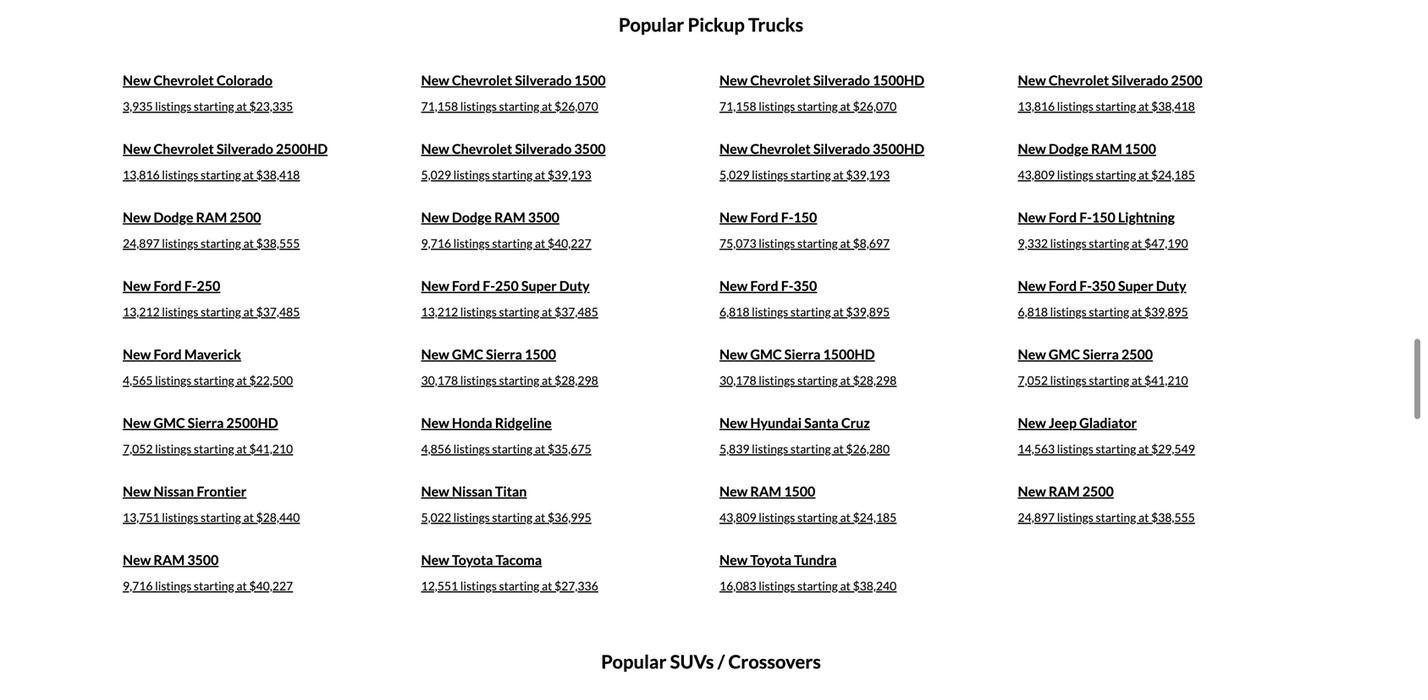 Task type: vqa. For each thing, say whether or not it's contained in the screenshot.
Cutter W.
no



Task type: locate. For each thing, give the bounding box(es) containing it.
9,716 down new ram 3500
[[123, 579, 153, 593]]

0 horizontal spatial 7,052
[[123, 442, 153, 456]]

duty
[[559, 278, 590, 294], [1156, 278, 1187, 294]]

71,158
[[421, 99, 458, 113], [720, 99, 757, 113]]

listings down new dodge ram 3500
[[454, 236, 490, 251]]

chevrolet for new chevrolet silverado 1500
[[452, 72, 513, 88]]

listings down new chevrolet silverado 1500
[[460, 99, 497, 113]]

1 vertical spatial 13,816 listings starting at $38,418
[[123, 168, 300, 182]]

crossovers
[[729, 651, 821, 673]]

6,818 listings starting at $39,895 up new gmc sierra 1500hd at the right of page
[[720, 305, 890, 319]]

$28,440
[[256, 510, 300, 525]]

listings down new toyota tacoma
[[460, 579, 497, 593]]

9,716 listings starting at $40,227
[[421, 236, 592, 251], [123, 579, 293, 593]]

1 horizontal spatial 6,818 listings starting at $39,895
[[1018, 305, 1189, 319]]

sierra
[[486, 346, 522, 363], [785, 346, 821, 363], [1083, 346, 1119, 363], [188, 415, 224, 431]]

listings for new ford f-250 super duty
[[460, 305, 497, 319]]

$39,895 for new ford f-350
[[846, 305, 890, 319]]

1 horizontal spatial $24,185
[[1152, 168, 1195, 182]]

$22,500
[[249, 373, 293, 388]]

listings down new gmc sierra 2500
[[1051, 373, 1087, 388]]

$39,193 for 3500hd
[[846, 168, 890, 182]]

2 350 from the left
[[1092, 278, 1116, 294]]

new dodge ram 1500
[[1018, 140, 1157, 157]]

5,839 listings starting at $26,280
[[720, 442, 890, 456]]

gmc up honda
[[452, 346, 484, 363]]

1 71,158 listings starting at $26,070 from the left
[[421, 99, 598, 113]]

1 13,212 from the left
[[123, 305, 160, 319]]

ram down the new chevrolet silverado 3500
[[494, 209, 526, 226]]

dodge up 'new ford f-150 lightning'
[[1049, 140, 1089, 157]]

1 30,178 from the left
[[421, 373, 458, 388]]

$37,485
[[256, 305, 300, 319], [555, 305, 598, 319]]

1 vertical spatial 7,052 listings starting at $41,210
[[123, 442, 293, 456]]

71,158 down pickup
[[720, 99, 757, 113]]

1 horizontal spatial 43,809
[[1018, 168, 1055, 182]]

250
[[197, 278, 220, 294], [495, 278, 519, 294]]

2 super from the left
[[1118, 278, 1154, 294]]

1 $26,070 from the left
[[555, 99, 598, 113]]

at for new jeep gladiator
[[1139, 442, 1149, 456]]

2 toyota from the left
[[751, 552, 792, 568]]

2 $26,070 from the left
[[853, 99, 897, 113]]

listings for new jeep gladiator
[[1057, 442, 1094, 456]]

5,839
[[720, 442, 750, 456]]

13,816 listings starting at $38,418 for 2500hd
[[123, 168, 300, 182]]

13,816 listings starting at $38,418 down the new chevrolet silverado 2500
[[1018, 99, 1195, 113]]

1 horizontal spatial 250
[[495, 278, 519, 294]]

$26,280
[[846, 442, 890, 456]]

starting left $8,697
[[798, 236, 838, 251]]

1 $28,298 from the left
[[555, 373, 598, 388]]

at for new honda ridgeline
[[535, 442, 546, 456]]

gmc for new gmc sierra 2500hd
[[154, 415, 185, 431]]

chevrolet
[[154, 72, 214, 88], [452, 72, 513, 88], [751, 72, 811, 88], [1049, 72, 1109, 88], [154, 140, 214, 157], [452, 140, 513, 157], [751, 140, 811, 157]]

1 toyota from the left
[[452, 552, 493, 568]]

$28,298
[[555, 373, 598, 388], [853, 373, 897, 388]]

2500 for new gmc sierra 2500
[[1122, 346, 1153, 363]]

ford up 'new ford maverick'
[[154, 278, 182, 294]]

0 horizontal spatial toyota
[[452, 552, 493, 568]]

listings for new ford f-250
[[162, 305, 198, 319]]

71,158 down new chevrolet silverado 1500
[[421, 99, 458, 113]]

sierra for 2500hd
[[188, 415, 224, 431]]

4,565 listings starting at $22,500
[[123, 373, 293, 388]]

ford down 75,073
[[751, 278, 779, 294]]

1 vertical spatial 43,809
[[720, 510, 757, 525]]

f- for new ford f-350
[[781, 278, 794, 294]]

43,809 listings starting at $24,185 up tundra
[[720, 510, 897, 525]]

0 vertical spatial $24,185
[[1152, 168, 1195, 182]]

5,029 for new chevrolet silverado 3500
[[421, 168, 451, 182]]

2 5,029 from the left
[[720, 168, 750, 182]]

$37,485 up $22,500
[[256, 305, 300, 319]]

2 vertical spatial 3500
[[187, 552, 219, 568]]

starting down 'new ford f-150 lightning'
[[1089, 236, 1130, 251]]

0 horizontal spatial 13,212 listings starting at $37,485
[[123, 305, 300, 319]]

0 horizontal spatial 30,178
[[421, 373, 458, 388]]

starting for new toyota tacoma
[[499, 579, 540, 593]]

$24,185 up lightning
[[1152, 168, 1195, 182]]

2 150 from the left
[[1092, 209, 1116, 226]]

starting down gladiator
[[1096, 442, 1137, 456]]

f- down new dodge ram 2500 on the top
[[184, 278, 197, 294]]

0 horizontal spatial $40,227
[[249, 579, 293, 593]]

listings down new ford f-250 super duty at the top left
[[460, 305, 497, 319]]

hyundai
[[751, 415, 802, 431]]

$39,193 down the new chevrolet silverado 3500
[[548, 168, 592, 182]]

new ford f-150 lightning
[[1018, 209, 1175, 226]]

1 250 from the left
[[197, 278, 220, 294]]

toyota for tacoma
[[452, 552, 493, 568]]

starting down new chevrolet silverado 1500
[[499, 99, 540, 113]]

starting down new chevrolet silverado 3500hd
[[791, 168, 831, 182]]

0 vertical spatial $41,210
[[1145, 373, 1189, 388]]

0 horizontal spatial 6,818 listings starting at $39,895
[[720, 305, 890, 319]]

0 horizontal spatial 30,178 listings starting at $28,298
[[421, 373, 598, 388]]

0 horizontal spatial 13,816 listings starting at $38,418
[[123, 168, 300, 182]]

at left $26,280
[[834, 442, 844, 456]]

$26,070
[[555, 99, 598, 113], [853, 99, 897, 113]]

1 horizontal spatial duty
[[1156, 278, 1187, 294]]

listings down new ram 3500
[[155, 579, 192, 593]]

new gmc sierra 2500hd
[[123, 415, 278, 431]]

0 horizontal spatial 43,809 listings starting at $24,185
[[720, 510, 897, 525]]

1 horizontal spatial 7,052
[[1018, 373, 1048, 388]]

0 horizontal spatial 350
[[794, 278, 817, 294]]

listings down new dodge ram 1500
[[1057, 168, 1094, 182]]

at down the new chevrolet silverado 2500
[[1139, 99, 1149, 113]]

0 vertical spatial 24,897 listings starting at $38,555
[[123, 236, 300, 251]]

1 vertical spatial 24,897 listings starting at $38,555
[[1018, 510, 1195, 525]]

2 $37,485 from the left
[[555, 305, 598, 319]]

at down 14,563 listings starting at $29,549
[[1139, 510, 1149, 525]]

1 super from the left
[[521, 278, 557, 294]]

1 horizontal spatial 30,178
[[720, 373, 757, 388]]

1 $37,485 from the left
[[256, 305, 300, 319]]

new for new toyota tundra
[[720, 552, 748, 568]]

1 150 from the left
[[794, 209, 817, 226]]

43,809 down new dodge ram 1500
[[1018, 168, 1055, 182]]

listings for new chevrolet silverado 1500hd
[[759, 99, 795, 113]]

0 horizontal spatial 6,818
[[720, 305, 750, 319]]

0 horizontal spatial $39,895
[[846, 305, 890, 319]]

5,029 listings starting at $39,193 for 3500
[[421, 168, 592, 182]]

1 horizontal spatial 5,029
[[720, 168, 750, 182]]

1 horizontal spatial 6,818
[[1018, 305, 1048, 319]]

30,178 up honda
[[421, 373, 458, 388]]

2 5,029 listings starting at $39,193 from the left
[[720, 168, 890, 182]]

$38,555
[[256, 236, 300, 251], [1152, 510, 1195, 525]]

1 horizontal spatial $40,227
[[548, 236, 592, 251]]

new for new ford f-150 lightning
[[1018, 209, 1046, 226]]

starting for new chevrolet silverado 1500
[[499, 99, 540, 113]]

1 vertical spatial popular
[[601, 651, 667, 673]]

$28,298 up $35,675
[[555, 373, 598, 388]]

listings down the new ford f-250
[[162, 305, 198, 319]]

1 5,029 from the left
[[421, 168, 451, 182]]

2 13,212 from the left
[[421, 305, 458, 319]]

1 horizontal spatial 43,809 listings starting at $24,185
[[1018, 168, 1195, 182]]

listings down new ford f-350 super duty
[[1051, 305, 1087, 319]]

1 horizontal spatial 71,158 listings starting at $26,070
[[720, 99, 897, 113]]

f- for new ford f-250 super duty
[[483, 278, 495, 294]]

starting down new ram 2500
[[1096, 510, 1137, 525]]

listings down new ram 1500
[[759, 510, 795, 525]]

listings down the new chevrolet silverado 2500
[[1057, 99, 1094, 113]]

0 horizontal spatial $24,185
[[853, 510, 897, 525]]

listings for new ram 2500
[[1057, 510, 1094, 525]]

13,816
[[1018, 99, 1055, 113], [123, 168, 160, 182]]

listings for new chevrolet silverado 3500hd
[[752, 168, 789, 182]]

4,856 listings starting at $35,675
[[421, 442, 592, 456]]

0 horizontal spatial $37,485
[[256, 305, 300, 319]]

13,751 listings starting at $28,440
[[123, 510, 300, 525]]

1 horizontal spatial 350
[[1092, 278, 1116, 294]]

ford up new gmc sierra 1500
[[452, 278, 480, 294]]

1500
[[574, 72, 606, 88], [1125, 140, 1157, 157], [525, 346, 556, 363], [784, 483, 816, 500]]

chevrolet for new chevrolet silverado 2500hd
[[154, 140, 214, 157]]

$40,227 up new ford f-250 super duty at the top left
[[548, 236, 592, 251]]

0 vertical spatial 7,052
[[1018, 373, 1048, 388]]

ford for new ford f-350
[[751, 278, 779, 294]]

0 horizontal spatial 7,052 listings starting at $41,210
[[123, 442, 293, 456]]

nissan
[[154, 483, 194, 500], [452, 483, 493, 500]]

popular for popular pickup trucks
[[619, 13, 684, 35]]

at left $8,697
[[840, 236, 851, 251]]

f- for new ford f-350 super duty
[[1080, 278, 1092, 294]]

at up new ford f-250 super duty at the top left
[[535, 236, 546, 251]]

75,073
[[720, 236, 757, 251]]

$24,185
[[1152, 168, 1195, 182], [853, 510, 897, 525]]

listings up new dodge ram 2500 on the top
[[162, 168, 198, 182]]

at down $26,280
[[840, 510, 851, 525]]

new for new gmc sierra 1500hd
[[720, 346, 748, 363]]

2 13,212 listings starting at $37,485 from the left
[[421, 305, 598, 319]]

dodge
[[1049, 140, 1089, 157], [154, 209, 193, 226], [452, 209, 492, 226]]

2500hd down $22,500
[[226, 415, 278, 431]]

starting down frontier
[[201, 510, 241, 525]]

starting for new chevrolet silverado 1500hd
[[798, 99, 838, 113]]

1 vertical spatial $24,185
[[853, 510, 897, 525]]

5,029 listings starting at $39,193
[[421, 168, 592, 182], [720, 168, 890, 182]]

2 71,158 listings starting at $26,070 from the left
[[720, 99, 897, 113]]

3,935
[[123, 99, 153, 113]]

9,332 listings starting at $47,190
[[1018, 236, 1189, 251]]

1 vertical spatial 9,716 listings starting at $40,227
[[123, 579, 293, 593]]

71,158 listings starting at $26,070 down new chevrolet silverado 1500
[[421, 99, 598, 113]]

7,052 down new gmc sierra 2500
[[1018, 373, 1048, 388]]

0 horizontal spatial $26,070
[[555, 99, 598, 113]]

at left $28,440
[[243, 510, 254, 525]]

13,212 listings starting at $37,485
[[123, 305, 300, 319], [421, 305, 598, 319]]

1 $39,895 from the left
[[846, 305, 890, 319]]

1500hd
[[873, 72, 925, 88], [823, 346, 875, 363]]

0 horizontal spatial 13,816
[[123, 168, 160, 182]]

at for new gmc sierra 1500
[[542, 373, 552, 388]]

0 horizontal spatial dodge
[[154, 209, 193, 226]]

13,816 listings starting at $38,418
[[1018, 99, 1195, 113], [123, 168, 300, 182]]

listings right 9,332
[[1051, 236, 1087, 251]]

starting down tundra
[[798, 579, 838, 593]]

0 vertical spatial 1500hd
[[873, 72, 925, 88]]

starting for new ram 1500
[[798, 510, 838, 525]]

1 horizontal spatial 9,716
[[421, 236, 451, 251]]

cruz
[[842, 415, 870, 431]]

new ram 2500
[[1018, 483, 1114, 500]]

gmc for new gmc sierra 1500hd
[[751, 346, 782, 363]]

0 horizontal spatial 5,029 listings starting at $39,193
[[421, 168, 592, 182]]

new chevrolet silverado 2500hd
[[123, 140, 328, 157]]

0 vertical spatial $40,227
[[548, 236, 592, 251]]

1 vertical spatial $38,555
[[1152, 510, 1195, 525]]

at down lightning
[[1132, 236, 1142, 251]]

0 vertical spatial 24,897
[[123, 236, 160, 251]]

at left $27,336
[[542, 579, 552, 593]]

1 vertical spatial 1500hd
[[823, 346, 875, 363]]

0 vertical spatial 43,809 listings starting at $24,185
[[1018, 168, 1195, 182]]

0 horizontal spatial $39,193
[[548, 168, 592, 182]]

new for new ford f-350
[[720, 278, 748, 294]]

1 horizontal spatial $39,895
[[1145, 305, 1189, 319]]

1 horizontal spatial 13,212
[[421, 305, 458, 319]]

at for new ram 1500
[[840, 510, 851, 525]]

1 horizontal spatial 24,897
[[1018, 510, 1055, 525]]

new for new dodge ram 3500
[[421, 209, 449, 226]]

0 horizontal spatial $28,298
[[555, 373, 598, 388]]

150 up 75,073 listings starting at $8,697
[[794, 209, 817, 226]]

0 horizontal spatial 9,716 listings starting at $40,227
[[123, 579, 293, 593]]

1 horizontal spatial 13,212 listings starting at $37,485
[[421, 305, 598, 319]]

30,178 listings starting at $28,298
[[421, 373, 598, 388], [720, 373, 897, 388]]

43,809 listings starting at $24,185
[[1018, 168, 1195, 182], [720, 510, 897, 525]]

1 horizontal spatial 24,897 listings starting at $38,555
[[1018, 510, 1195, 525]]

1 horizontal spatial 7,052 listings starting at $41,210
[[1018, 373, 1189, 388]]

1 horizontal spatial 5,029 listings starting at $39,193
[[720, 168, 890, 182]]

5,029
[[421, 168, 451, 182], [720, 168, 750, 182]]

popular
[[619, 13, 684, 35], [601, 651, 667, 673]]

7,052
[[1018, 373, 1048, 388], [123, 442, 153, 456]]

ford left maverick
[[154, 346, 182, 363]]

gmc for new gmc sierra 1500
[[452, 346, 484, 363]]

1 5,029 listings starting at $39,193 from the left
[[421, 168, 592, 182]]

listings for new gmc sierra 2500hd
[[155, 442, 192, 456]]

1 horizontal spatial $26,070
[[853, 99, 897, 113]]

new for new chevrolet silverado 1500hd
[[720, 72, 748, 88]]

2500 for new chevrolet silverado 2500
[[1171, 72, 1203, 88]]

ram down 14,563
[[1049, 483, 1080, 500]]

1 horizontal spatial $38,418
[[1152, 99, 1195, 113]]

7,052 listings starting at $41,210 down new gmc sierra 2500
[[1018, 373, 1189, 388]]

24,897 listings starting at $38,555 for ram
[[123, 236, 300, 251]]

2 $39,193 from the left
[[846, 168, 890, 182]]

new for new dodge ram 2500
[[123, 209, 151, 226]]

ford
[[751, 209, 779, 226], [1049, 209, 1077, 226], [154, 278, 182, 294], [452, 278, 480, 294], [751, 278, 779, 294], [1049, 278, 1077, 294], [154, 346, 182, 363]]

2 $28,298 from the left
[[853, 373, 897, 388]]

at down new chevrolet silverado 1500
[[542, 99, 552, 113]]

0 vertical spatial 3500
[[574, 140, 606, 157]]

sierra down 4,565 listings starting at $22,500
[[188, 415, 224, 431]]

new nissan frontier
[[123, 483, 247, 500]]

0 vertical spatial 13,816
[[1018, 99, 1055, 113]]

new chevrolet colorado
[[123, 72, 273, 88]]

2 6,818 listings starting at $39,895 from the left
[[1018, 305, 1189, 319]]

5,029 listings starting at $39,193 down new chevrolet silverado 3500hd
[[720, 168, 890, 182]]

0 vertical spatial 9,716
[[421, 236, 451, 251]]

1 horizontal spatial $41,210
[[1145, 373, 1189, 388]]

0 vertical spatial 43,809
[[1018, 168, 1055, 182]]

$38,418
[[1152, 99, 1195, 113], [256, 168, 300, 182]]

popular left pickup
[[619, 13, 684, 35]]

chevrolet for new chevrolet silverado 3500
[[452, 140, 513, 157]]

$38,418 for 2500hd
[[256, 168, 300, 182]]

at
[[237, 99, 247, 113], [542, 99, 552, 113], [840, 99, 851, 113], [1139, 99, 1149, 113], [243, 168, 254, 182], [535, 168, 546, 182], [834, 168, 844, 182], [1139, 168, 1149, 182], [243, 236, 254, 251], [535, 236, 546, 251], [840, 236, 851, 251], [1132, 236, 1142, 251], [243, 305, 254, 319], [542, 305, 552, 319], [834, 305, 844, 319], [1132, 305, 1142, 319], [237, 373, 247, 388], [542, 373, 552, 388], [840, 373, 851, 388], [1132, 373, 1142, 388], [237, 442, 247, 456], [535, 442, 546, 456], [834, 442, 844, 456], [1139, 442, 1149, 456], [243, 510, 254, 525], [535, 510, 546, 525], [840, 510, 851, 525], [1139, 510, 1149, 525], [237, 579, 247, 593], [542, 579, 552, 593], [840, 579, 851, 593]]

5,022 listings starting at $36,995
[[421, 510, 592, 525]]

2 horizontal spatial dodge
[[1049, 140, 1089, 157]]

0 horizontal spatial 71,158
[[421, 99, 458, 113]]

250 down new dodge ram 3500
[[495, 278, 519, 294]]

at left $22,500
[[237, 373, 247, 388]]

1 vertical spatial 3500
[[528, 209, 560, 226]]

$40,227
[[548, 236, 592, 251], [249, 579, 293, 593]]

0 horizontal spatial super
[[521, 278, 557, 294]]

starting for new gmc sierra 2500
[[1089, 373, 1130, 388]]

toyota for tundra
[[751, 552, 792, 568]]

new for new ford maverick
[[123, 346, 151, 363]]

9,716 listings starting at $40,227 down new dodge ram 3500
[[421, 236, 592, 251]]

listings down new nissan frontier
[[162, 510, 198, 525]]

7,052 up new nissan frontier
[[123, 442, 153, 456]]

1 vertical spatial 9,716
[[123, 579, 153, 593]]

1 horizontal spatial 150
[[1092, 209, 1116, 226]]

0 horizontal spatial 3500
[[187, 552, 219, 568]]

2500hd for new chevrolet silverado 2500hd
[[276, 140, 328, 157]]

starting up new gmc sierra 1500hd at the right of page
[[791, 305, 831, 319]]

1 horizontal spatial $28,298
[[853, 373, 897, 388]]

71,158 for new chevrolet silverado 1500
[[421, 99, 458, 113]]

at for new ford maverick
[[237, 373, 247, 388]]

43,809 listings starting at $24,185 down new dodge ram 1500
[[1018, 168, 1195, 182]]

350
[[794, 278, 817, 294], [1092, 278, 1116, 294]]

nissan up 13,751
[[154, 483, 194, 500]]

1 horizontal spatial dodge
[[452, 209, 492, 226]]

1 vertical spatial 13,816
[[123, 168, 160, 182]]

1 30,178 listings starting at $28,298 from the left
[[421, 373, 598, 388]]

listings for new gmc sierra 2500
[[1051, 373, 1087, 388]]

$41,210
[[1145, 373, 1189, 388], [249, 442, 293, 456]]

0 vertical spatial 9,716 listings starting at $40,227
[[421, 236, 592, 251]]

1 vertical spatial $40,227
[[249, 579, 293, 593]]

2500hd for new gmc sierra 2500hd
[[226, 415, 278, 431]]

starting for new ford f-350 super duty
[[1089, 305, 1130, 319]]

0 horizontal spatial $41,210
[[249, 442, 293, 456]]

starting for new chevrolet silverado 3500hd
[[791, 168, 831, 182]]

jeep
[[1049, 415, 1077, 431]]

1 13,212 listings starting at $37,485 from the left
[[123, 305, 300, 319]]

listings for new gmc sierra 1500
[[460, 373, 497, 388]]

13,212 listings starting at $37,485 for new ford f-250
[[123, 305, 300, 319]]

1 duty from the left
[[559, 278, 590, 294]]

listings down new jeep gladiator
[[1057, 442, 1094, 456]]

starting up maverick
[[201, 305, 241, 319]]

new for new gmc sierra 2500
[[1018, 346, 1046, 363]]

71,158 for new chevrolet silverado 1500hd
[[720, 99, 757, 113]]

0 horizontal spatial $38,555
[[256, 236, 300, 251]]

1500hd up "cruz"
[[823, 346, 875, 363]]

listings for new ford maverick
[[155, 373, 192, 388]]

starting down new gmc sierra 1500
[[499, 373, 540, 388]]

new toyota tundra
[[720, 552, 837, 568]]

13,816 for new chevrolet silverado 2500
[[1018, 99, 1055, 113]]

popular pickup trucks
[[619, 13, 804, 35]]

250 for new ford f-250 super duty
[[495, 278, 519, 294]]

starting down tacoma
[[499, 579, 540, 593]]

1 6,818 listings starting at $39,895 from the left
[[720, 305, 890, 319]]

13,212
[[123, 305, 160, 319], [421, 305, 458, 319]]

1 vertical spatial 7,052
[[123, 442, 153, 456]]

starting for new hyundai santa cruz
[[791, 442, 831, 456]]

1 vertical spatial 43,809 listings starting at $24,185
[[720, 510, 897, 525]]

9,716 down new dodge ram 3500
[[421, 236, 451, 251]]

$39,193
[[548, 168, 592, 182], [846, 168, 890, 182]]

0 horizontal spatial 24,897 listings starting at $38,555
[[123, 236, 300, 251]]

2 nissan from the left
[[452, 483, 493, 500]]

1 vertical spatial 2500hd
[[226, 415, 278, 431]]

0 horizontal spatial 150
[[794, 209, 817, 226]]

0 vertical spatial $38,555
[[256, 236, 300, 251]]

new ford f-250
[[123, 278, 220, 294]]

9,716 listings starting at $40,227 for ram
[[421, 236, 592, 251]]

71,158 listings starting at $26,070
[[421, 99, 598, 113], [720, 99, 897, 113]]

0 horizontal spatial 71,158 listings starting at $26,070
[[421, 99, 598, 113]]

0 horizontal spatial 43,809
[[720, 510, 757, 525]]

starting for new chevrolet silverado 2500
[[1096, 99, 1137, 113]]

6,818 listings starting at $39,895
[[720, 305, 890, 319], [1018, 305, 1189, 319]]

listings up new ford f-150
[[752, 168, 789, 182]]

new for new gmc sierra 2500hd
[[123, 415, 151, 431]]

f-
[[781, 209, 794, 226], [1080, 209, 1092, 226], [184, 278, 197, 294], [483, 278, 495, 294], [781, 278, 794, 294], [1080, 278, 1092, 294]]

listings for new chevrolet colorado
[[155, 99, 192, 113]]

toyota up 16,083
[[751, 552, 792, 568]]

at for new ford f-350
[[834, 305, 844, 319]]

2 6,818 from the left
[[1018, 305, 1048, 319]]

at for new chevrolet silverado 1500
[[542, 99, 552, 113]]

1 350 from the left
[[794, 278, 817, 294]]

starting for new ford f-250 super duty
[[499, 305, 540, 319]]

30,178 for new gmc sierra 1500hd
[[720, 373, 757, 388]]

$24,185 for new ram 1500
[[853, 510, 897, 525]]

starting down new chevrolet silverado 2500hd
[[201, 168, 241, 182]]

at up gladiator
[[1132, 373, 1142, 388]]

6,818 listings starting at $39,895 down new ford f-350 super duty
[[1018, 305, 1189, 319]]

1500 for new gmc sierra 1500
[[525, 346, 556, 363]]

1 nissan from the left
[[154, 483, 194, 500]]

$24,185 up $38,240
[[853, 510, 897, 525]]

1500 for new dodge ram 1500
[[1125, 140, 1157, 157]]

at for new toyota tundra
[[840, 579, 851, 593]]

at down colorado
[[237, 99, 247, 113]]

ford up 75,073
[[751, 209, 779, 226]]

2 30,178 listings starting at $28,298 from the left
[[720, 373, 897, 388]]

new gmc sierra 2500
[[1018, 346, 1153, 363]]

2 250 from the left
[[495, 278, 519, 294]]

$26,070 for 1500hd
[[853, 99, 897, 113]]

at for new gmc sierra 2500
[[1132, 373, 1142, 388]]

1 vertical spatial $41,210
[[249, 442, 293, 456]]

0 vertical spatial $38,418
[[1152, 99, 1195, 113]]

$47,190
[[1145, 236, 1189, 251]]

0 vertical spatial 7,052 listings starting at $41,210
[[1018, 373, 1189, 388]]

santa
[[805, 415, 839, 431]]

at for new dodge ram 2500
[[243, 236, 254, 251]]

13,212 listings starting at $37,485 up maverick
[[123, 305, 300, 319]]

2 71,158 from the left
[[720, 99, 757, 113]]

2 $39,895 from the left
[[1145, 305, 1189, 319]]

2500hd down $23,335 on the left top of the page
[[276, 140, 328, 157]]

1 horizontal spatial $38,555
[[1152, 510, 1195, 525]]

7,052 listings starting at $41,210 down new gmc sierra 2500hd
[[123, 442, 293, 456]]

new chevrolet silverado 3500hd
[[720, 140, 925, 157]]

$38,555 for new dodge ram 2500
[[256, 236, 300, 251]]

new chevrolet silverado 1500
[[421, 72, 606, 88]]

at up frontier
[[237, 442, 247, 456]]

listings up new dodge ram 3500
[[454, 168, 490, 182]]

0 horizontal spatial 5,029
[[421, 168, 451, 182]]

$39,895 down $8,697
[[846, 305, 890, 319]]

1 horizontal spatial 30,178 listings starting at $28,298
[[720, 373, 897, 388]]

super down new dodge ram 3500
[[521, 278, 557, 294]]

43,809
[[1018, 168, 1055, 182], [720, 510, 757, 525]]

starting down new gmc sierra 2500hd
[[194, 442, 234, 456]]

1 71,158 from the left
[[421, 99, 458, 113]]

listings down new chevrolet silverado 1500hd
[[759, 99, 795, 113]]

gmc down 4,565 listings starting at $22,500
[[154, 415, 185, 431]]

ram
[[1091, 140, 1123, 157], [196, 209, 227, 226], [494, 209, 526, 226], [751, 483, 782, 500], [1049, 483, 1080, 500], [154, 552, 185, 568]]

new for new chevrolet silverado 1500
[[421, 72, 449, 88]]

toyota
[[452, 552, 493, 568], [751, 552, 792, 568]]

1 horizontal spatial 3500
[[528, 209, 560, 226]]

1 horizontal spatial nissan
[[452, 483, 493, 500]]

5,029 listings starting at $39,193 down the new chevrolet silverado 3500
[[421, 168, 592, 182]]

0 horizontal spatial 24,897
[[123, 236, 160, 251]]

0 horizontal spatial 13,212
[[123, 305, 160, 319]]

2 duty from the left
[[1156, 278, 1187, 294]]

at left $35,675
[[535, 442, 546, 456]]

2 30,178 from the left
[[720, 373, 757, 388]]

1 $39,193 from the left
[[548, 168, 592, 182]]

1 6,818 from the left
[[720, 305, 750, 319]]

listings down new dodge ram 2500 on the top
[[162, 236, 198, 251]]

$38,418 down the new chevrolet silverado 2500
[[1152, 99, 1195, 113]]

3500
[[574, 140, 606, 157], [528, 209, 560, 226], [187, 552, 219, 568]]

150
[[794, 209, 817, 226], [1092, 209, 1116, 226]]

new
[[123, 72, 151, 88], [421, 72, 449, 88], [720, 72, 748, 88], [1018, 72, 1046, 88], [123, 140, 151, 157], [421, 140, 449, 157], [720, 140, 748, 157], [1018, 140, 1046, 157], [123, 209, 151, 226], [421, 209, 449, 226], [720, 209, 748, 226], [1018, 209, 1046, 226], [123, 278, 151, 294], [421, 278, 449, 294], [720, 278, 748, 294], [1018, 278, 1046, 294], [123, 346, 151, 363], [421, 346, 449, 363], [720, 346, 748, 363], [1018, 346, 1046, 363], [123, 415, 151, 431], [421, 415, 449, 431], [720, 415, 748, 431], [1018, 415, 1046, 431], [123, 483, 151, 500], [421, 483, 449, 500], [720, 483, 748, 500], [1018, 483, 1046, 500], [123, 552, 151, 568], [421, 552, 449, 568], [720, 552, 748, 568]]

starting for new ram 2500
[[1096, 510, 1137, 525]]

$37,485 down new ford f-250 super duty at the top left
[[555, 305, 598, 319]]

chevrolet for new chevrolet colorado
[[154, 72, 214, 88]]

at down new chevrolet silverado 3500hd
[[834, 168, 844, 182]]



Task type: describe. For each thing, give the bounding box(es) containing it.
listings for new nissan titan
[[454, 510, 490, 525]]

16,083 listings starting at $38,240
[[720, 579, 897, 593]]

new ford f-250 super duty
[[421, 278, 590, 294]]

ram down 13,751
[[154, 552, 185, 568]]

starting for new chevrolet silverado 2500hd
[[201, 168, 241, 182]]

43,809 listings starting at $24,185 for ram
[[1018, 168, 1195, 182]]

30,178 for new gmc sierra 1500
[[421, 373, 458, 388]]

5,022
[[421, 510, 451, 525]]

f- for new ford f-150 lightning
[[1080, 209, 1092, 226]]

starting for new ford maverick
[[194, 373, 234, 388]]

14,563 listings starting at $29,549
[[1018, 442, 1195, 456]]

12,551 listings starting at $27,336
[[421, 579, 598, 593]]

new jeep gladiator
[[1018, 415, 1137, 431]]

super for 250
[[521, 278, 557, 294]]

$40,227 for new ram 3500
[[249, 579, 293, 593]]

ram down the 5,839 listings starting at $26,280
[[751, 483, 782, 500]]

43,809 for ram
[[720, 510, 757, 525]]

new dodge ram 2500
[[123, 209, 261, 226]]

new ford f-350
[[720, 278, 817, 294]]

14,563
[[1018, 442, 1055, 456]]

starting for new dodge ram 2500
[[201, 236, 241, 251]]

$8,697
[[853, 236, 890, 251]]

tundra
[[794, 552, 837, 568]]

new nissan titan
[[421, 483, 527, 500]]

new ford f-150
[[720, 209, 817, 226]]

new for new chevrolet silverado 3500
[[421, 140, 449, 157]]

71,158 listings starting at $26,070 for 1500
[[421, 99, 598, 113]]

listings for new dodge ram 2500
[[162, 236, 198, 251]]

$28,298 for 1500
[[555, 373, 598, 388]]

$37,485 for new ford f-250
[[256, 305, 300, 319]]

3500 for new dodge ram 3500
[[528, 209, 560, 226]]

suvs
[[670, 651, 714, 673]]

9,716 for new dodge ram 3500
[[421, 236, 451, 251]]

dodge for new dodge ram 2500
[[154, 209, 193, 226]]

new for new hyundai santa cruz
[[720, 415, 748, 431]]

starting for new honda ridgeline
[[492, 442, 533, 456]]

2500 for new dodge ram 2500
[[230, 209, 261, 226]]

new dodge ram 3500
[[421, 209, 560, 226]]

listings for new chevrolet silverado 3500
[[454, 168, 490, 182]]

listings for new chevrolet silverado 2500hd
[[162, 168, 198, 182]]

24,897 for dodge
[[123, 236, 160, 251]]

ram down the new chevrolet silverado 2500
[[1091, 140, 1123, 157]]

13,816 listings starting at $38,418 for 2500
[[1018, 99, 1195, 113]]

new ram 3500
[[123, 552, 219, 568]]

12,551
[[421, 579, 458, 593]]

new chevrolet silverado 3500
[[421, 140, 606, 157]]

listings for new honda ridgeline
[[454, 442, 490, 456]]

starting for new chevrolet colorado
[[194, 99, 234, 113]]

4,856
[[421, 442, 451, 456]]

$35,675
[[548, 442, 592, 456]]

maverick
[[184, 346, 241, 363]]

new for new honda ridgeline
[[421, 415, 449, 431]]

ridgeline
[[495, 415, 552, 431]]

new for new toyota tacoma
[[421, 552, 449, 568]]

listings for new chevrolet silverado 2500
[[1057, 99, 1094, 113]]

4,565
[[123, 373, 153, 388]]

7,052 listings starting at $41,210 for 2500hd
[[123, 442, 293, 456]]

1500hd for new gmc sierra 1500hd
[[823, 346, 875, 363]]

ram down new chevrolet silverado 2500hd
[[196, 209, 227, 226]]

gladiator
[[1080, 415, 1137, 431]]

$39,193 for 3500
[[548, 168, 592, 182]]

24,897 for ram
[[1018, 510, 1055, 525]]

listings for new toyota tundra
[[759, 579, 795, 593]]

$23,335
[[249, 99, 293, 113]]

at for new chevrolet silverado 2500
[[1139, 99, 1149, 113]]

listings for new ram 1500
[[759, 510, 795, 525]]

$36,995
[[548, 510, 592, 525]]

5,029 for new chevrolet silverado 3500hd
[[720, 168, 750, 182]]

at for new ram 3500
[[237, 579, 247, 593]]

pickup
[[688, 13, 745, 35]]

new chevrolet silverado 2500
[[1018, 72, 1203, 88]]

starting for new nissan frontier
[[201, 510, 241, 525]]

new gmc sierra 1500
[[421, 346, 556, 363]]

at for new ford f-150 lightning
[[1132, 236, 1142, 251]]

at for new chevrolet colorado
[[237, 99, 247, 113]]

13,212 listings starting at $37,485 for new ford f-250 super duty
[[421, 305, 598, 319]]

75,073 listings starting at $8,697
[[720, 236, 890, 251]]

$38,240
[[853, 579, 897, 593]]

titan
[[495, 483, 527, 500]]

ford for new ford f-250
[[154, 278, 182, 294]]

new ford maverick
[[123, 346, 241, 363]]

new for new ram 3500
[[123, 552, 151, 568]]

43,809 for dodge
[[1018, 168, 1055, 182]]

$38,418 for 2500
[[1152, 99, 1195, 113]]

9,332
[[1018, 236, 1048, 251]]

duty for new ford f-350 super duty
[[1156, 278, 1187, 294]]

7,052 listings starting at $41,210 for 2500
[[1018, 373, 1189, 388]]

chevrolet for new chevrolet silverado 1500hd
[[751, 72, 811, 88]]

starting for new ford f-350
[[791, 305, 831, 319]]

listings for new ford f-350
[[752, 305, 789, 319]]

dodge for new dodge ram 1500
[[1049, 140, 1089, 157]]

new for new nissan frontier
[[123, 483, 151, 500]]

starting for new toyota tundra
[[798, 579, 838, 593]]

lightning
[[1118, 209, 1175, 226]]

chevrolet for new chevrolet silverado 3500hd
[[751, 140, 811, 157]]

250 for new ford f-250
[[197, 278, 220, 294]]

13,816 for new chevrolet silverado 2500hd
[[123, 168, 160, 182]]

listings for new ford f-350 super duty
[[1051, 305, 1087, 319]]

new for new nissan titan
[[421, 483, 449, 500]]

new chevrolet silverado 1500hd
[[720, 72, 925, 88]]

popular suvs / crossovers
[[601, 651, 821, 673]]

at for new chevrolet silverado 1500hd
[[840, 99, 851, 113]]

new for new ram 2500
[[1018, 483, 1046, 500]]

new ram 1500
[[720, 483, 816, 500]]

30,178 listings starting at $28,298 for 1500
[[421, 373, 598, 388]]

nissan for titan
[[452, 483, 493, 500]]

honda
[[452, 415, 493, 431]]

6,818 for new ford f-350
[[720, 305, 750, 319]]

3,935 listings starting at $23,335
[[123, 99, 293, 113]]

$24,185 for new dodge ram 1500
[[1152, 168, 1195, 182]]

at for new dodge ram 3500
[[535, 236, 546, 251]]

6,818 listings starting at $39,895 for new ford f-350
[[720, 305, 890, 319]]

new toyota tacoma
[[421, 552, 542, 568]]

sierra for 1500
[[486, 346, 522, 363]]

13,751
[[123, 510, 160, 525]]

new gmc sierra 1500hd
[[720, 346, 875, 363]]

listings for new gmc sierra 1500hd
[[759, 373, 795, 388]]

tacoma
[[496, 552, 542, 568]]

new honda ridgeline
[[421, 415, 552, 431]]

starting for new ford f-150
[[798, 236, 838, 251]]

24,897 listings starting at $38,555 for 2500
[[1018, 510, 1195, 525]]

starting for new ram 3500
[[194, 579, 234, 593]]

new for new jeep gladiator
[[1018, 415, 1046, 431]]

$27,336
[[555, 579, 598, 593]]

new hyundai santa cruz
[[720, 415, 870, 431]]

starting for new dodge ram 3500
[[492, 236, 533, 251]]

new for new ford f-250 super duty
[[421, 278, 449, 294]]

1500 for new chevrolet silverado 1500
[[574, 72, 606, 88]]

trucks
[[749, 13, 804, 35]]

$29,549
[[1152, 442, 1195, 456]]

frontier
[[197, 483, 247, 500]]

30,178 listings starting at $28,298 for 1500hd
[[720, 373, 897, 388]]

colorado
[[217, 72, 273, 88]]

sierra for 2500
[[1083, 346, 1119, 363]]

at for new nissan frontier
[[243, 510, 254, 525]]

ford for new ford f-350 super duty
[[1049, 278, 1077, 294]]

new ford f-350 super duty
[[1018, 278, 1187, 294]]

/
[[718, 651, 725, 673]]

16,083
[[720, 579, 757, 593]]

at for new ram 2500
[[1139, 510, 1149, 525]]

3500hd
[[873, 140, 925, 157]]

gmc for new gmc sierra 2500
[[1049, 346, 1081, 363]]

silverado for 1500
[[515, 72, 572, 88]]

silverado for 2500hd
[[217, 140, 273, 157]]



